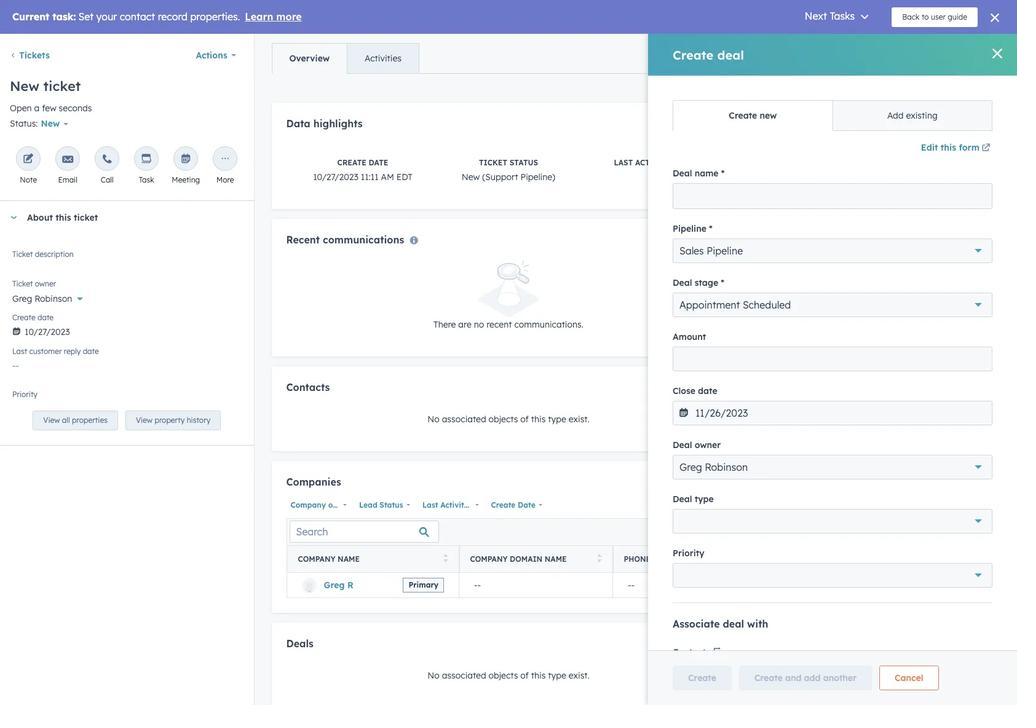 Task type: locate. For each thing, give the bounding box(es) containing it.
1 see from the top
[[776, 71, 791, 82]]

view down phone:
[[776, 213, 797, 224]]

people
[[808, 71, 836, 82]]

0 horizontal spatial owner
[[35, 279, 56, 289]]

contacts for contacts (0)
[[790, 44, 829, 55]]

2 vertical spatial caret image
[[773, 428, 781, 431]]

create right last activity date
[[491, 500, 516, 509]]

deals (0) button
[[763, 242, 975, 275]]

3 caret image from the top
[[773, 428, 781, 431]]

0 vertical spatial companies
[[790, 110, 838, 121]]

0 horizontal spatial or
[[877, 531, 885, 542]]

1 + add from the top
[[980, 44, 1005, 55]]

new for new
[[41, 118, 60, 129]]

create
[[337, 158, 366, 167], [12, 313, 35, 322], [491, 500, 516, 509]]

2 horizontal spatial new
[[462, 172, 480, 183]]

date inside last activity date --
[[675, 158, 695, 167]]

0 vertical spatial no
[[428, 414, 440, 425]]

0 vertical spatial add button
[[666, 381, 707, 397]]

1 vertical spatial ticket
[[74, 212, 98, 223]]

(1)
[[841, 110, 852, 121]]

greg inside popup button
[[12, 294, 32, 305]]

new inside 'new' "popup button"
[[41, 118, 60, 129]]

1 type from the top
[[548, 414, 566, 425]]

1 horizontal spatial --
[[628, 580, 635, 591]]

0 vertical spatial your
[[877, 360, 895, 371]]

1 vertical spatial last
[[12, 347, 27, 356]]

caret image left contacts (0) on the top right of page
[[773, 48, 781, 51]]

2 vertical spatial see
[[776, 450, 791, 461]]

0 vertical spatial type
[[548, 414, 566, 425]]

robinson
[[35, 294, 72, 305]]

a
[[34, 103, 40, 114], [798, 516, 804, 527]]

2 press to sort. element from the left
[[597, 554, 602, 565]]

date inside popup button
[[471, 500, 488, 509]]

2 vertical spatial (0)
[[855, 424, 867, 435]]

new
[[10, 77, 39, 95], [41, 118, 60, 129], [462, 172, 480, 183]]

2 vertical spatial new
[[462, 172, 480, 183]]

note
[[20, 175, 37, 185]]

objects for contacts
[[489, 414, 518, 425]]

a right build
[[798, 516, 804, 527]]

+ add button for (1)
[[980, 108, 1005, 123]]

0 vertical spatial a
[[34, 103, 40, 114]]

0 horizontal spatial your
[[877, 360, 895, 371]]

2 add button from the top
[[666, 476, 707, 492]]

1 vertical spatial with
[[953, 279, 970, 290]]

1 vertical spatial (0)
[[817, 253, 829, 264]]

Search HubSpot search field
[[844, 6, 995, 27]]

caret image inside contacts (0) 'dropdown button'
[[773, 48, 781, 51]]

1 objects from the top
[[489, 414, 518, 425]]

1 vertical spatial caret image
[[773, 114, 781, 117]]

press to sort. element for company domain name
[[597, 554, 602, 565]]

view left all
[[43, 416, 60, 425]]

create up 10/27/2023
[[337, 158, 366, 167]]

1 -- from the left
[[474, 580, 481, 591]]

0 horizontal spatial --
[[474, 580, 481, 591]]

caret image inside conversations (0) "dropdown button"
[[773, 428, 781, 431]]

view for view all properties
[[43, 416, 60, 425]]

new ticket
[[10, 77, 81, 95]]

1 vertical spatial of
[[834, 516, 843, 527]]

1 vertical spatial deals
[[286, 637, 314, 650]]

owner left lead
[[328, 500, 351, 509]]

of
[[520, 414, 529, 425], [834, 516, 843, 527], [520, 670, 529, 681]]

see the conversations associated with this record.
[[776, 450, 978, 461]]

to right 'attached'
[[866, 360, 875, 371]]

1 vertical spatial new
[[41, 118, 60, 129]]

your right for
[[923, 516, 941, 527]]

2 vertical spatial with
[[914, 450, 931, 461]]

press to sort. image
[[443, 554, 448, 563], [597, 554, 602, 563]]

1 vertical spatial no associated objects of this type exist.
[[428, 670, 590, 681]]

add playbooks
[[859, 558, 911, 568]]

company up company name
[[291, 500, 326, 509]]

this inside 'track the revenue opportunities associated with this record.'
[[972, 279, 987, 290]]

0 horizontal spatial view
[[43, 416, 60, 425]]

add playbooks button
[[848, 553, 932, 573]]

companies up company owner popup button
[[286, 476, 341, 488]]

ticket up "open a few seconds"
[[43, 77, 81, 95]]

add inside popup button
[[979, 333, 996, 344]]

last left the customer
[[12, 347, 27, 356]]

1 vertical spatial companies
[[286, 476, 341, 488]]

see down conversations
[[776, 450, 791, 461]]

company owner button
[[286, 497, 351, 513]]

ticket down email
[[74, 212, 98, 223]]

0 vertical spatial + add
[[980, 44, 1005, 55]]

this inside dropdown button
[[56, 212, 71, 223]]

greg left r
[[324, 580, 345, 591]]

1 vertical spatial your
[[923, 516, 941, 527]]

objects
[[489, 414, 518, 425], [489, 670, 518, 681]]

greg
[[12, 294, 32, 305], [324, 580, 345, 591]]

a inside build a library of sales resources for your team. these could include call scripts or positioning guides.
[[798, 516, 804, 527]]

0 vertical spatial (0)
[[831, 44, 843, 55]]

press to sort. image for company name
[[443, 554, 448, 563]]

0 vertical spatial deals
[[790, 253, 814, 264]]

0 horizontal spatial (0)
[[817, 253, 829, 264]]

the inside see the files attached to your activities or uploaded to this record.
[[793, 360, 806, 371]]

to right uploaded at the bottom
[[988, 360, 996, 371]]

2 press to sort. image from the left
[[597, 554, 602, 563]]

0 horizontal spatial deals
[[286, 637, 314, 650]]

caret image left companies (1) on the top
[[773, 114, 781, 117]]

greg down ticket owner
[[12, 294, 32, 305]]

company inside company owner popup button
[[291, 500, 326, 509]]

company for company owner
[[291, 500, 326, 509]]

0 horizontal spatial contacts
[[286, 381, 330, 393]]

the down conversations
[[793, 450, 806, 461]]

the right track
[[800, 279, 813, 290]]

date right the activity
[[471, 500, 488, 509]]

0 vertical spatial objects
[[489, 414, 518, 425]]

2 no associated objects of this type exist. from the top
[[428, 670, 590, 681]]

press to sort. element
[[443, 554, 448, 565], [597, 554, 602, 565]]

a for library
[[798, 516, 804, 527]]

company
[[291, 500, 326, 509], [298, 555, 335, 564], [470, 555, 508, 564]]

0 vertical spatial create
[[337, 158, 366, 167]]

there are no recent communications.
[[434, 319, 583, 330]]

1 vertical spatial contacts
[[286, 381, 330, 393]]

no for deals
[[428, 670, 440, 681]]

your inside build a library of sales resources for your team. these could include call scripts or positioning guides.
[[923, 516, 941, 527]]

0 vertical spatial new
[[10, 77, 39, 95]]

are
[[458, 319, 472, 330]]

create for create date
[[491, 500, 516, 509]]

0 vertical spatial + add button
[[980, 42, 1005, 57]]

caret image left conversations
[[773, 428, 781, 431]]

2 horizontal spatial view
[[776, 213, 797, 224]]

1 horizontal spatial greg
[[324, 580, 345, 591]]

revenue
[[815, 279, 847, 290]]

add button for deals
[[666, 638, 707, 654]]

companies left the (1)
[[790, 110, 838, 121]]

or
[[936, 360, 945, 371], [877, 531, 885, 542]]

(0) inside 'dropdown button'
[[831, 44, 843, 55]]

2 horizontal spatial last
[[614, 158, 633, 167]]

1 vertical spatial a
[[798, 516, 804, 527]]

1 horizontal spatial companies
[[790, 110, 838, 121]]

1 press to sort. image from the left
[[443, 554, 448, 563]]

2 objects from the top
[[489, 670, 518, 681]]

the left people
[[793, 71, 806, 82]]

new up open
[[10, 77, 39, 95]]

0 vertical spatial see
[[776, 71, 791, 82]]

a left few
[[34, 103, 40, 114]]

1 no from the top
[[428, 414, 440, 425]]

3 + add from the top
[[980, 253, 1005, 264]]

Search search field
[[289, 521, 439, 543]]

open
[[10, 103, 32, 114]]

2 type from the top
[[548, 670, 566, 681]]

phone
[[624, 555, 651, 564]]

companies
[[790, 110, 838, 121], [286, 476, 341, 488]]

0 vertical spatial +
[[980, 44, 985, 55]]

0 horizontal spatial with
[[885, 71, 902, 82]]

owner up greg robinson
[[35, 279, 56, 289]]

last activity date --
[[614, 158, 695, 183]]

the left files
[[793, 360, 806, 371]]

could
[[776, 531, 798, 542]]

deals for deals
[[286, 637, 314, 650]]

last
[[614, 158, 633, 167], [12, 347, 27, 356], [422, 500, 438, 509]]

greg for greg robinson
[[12, 294, 32, 305]]

ticket
[[479, 158, 507, 167], [12, 250, 33, 259], [12, 279, 33, 289]]

type
[[548, 414, 566, 425], [548, 670, 566, 681]]

press to sort. element left phone
[[597, 554, 602, 565]]

this inside see the files attached to your activities or uploaded to this record.
[[776, 374, 790, 386]]

3 add button from the top
[[666, 638, 707, 654]]

0 vertical spatial last
[[614, 158, 633, 167]]

0 horizontal spatial to
[[866, 360, 875, 371]]

attachments button
[[763, 322, 966, 355]]

owner inside popup button
[[328, 500, 351, 509]]

2 vertical spatial + add
[[980, 253, 1005, 264]]

1 horizontal spatial last
[[422, 500, 438, 509]]

your left activities on the right of the page
[[877, 360, 895, 371]]

navigation
[[271, 43, 419, 74]]

or inside see the files attached to your activities or uploaded to this record.
[[936, 360, 945, 371]]

caret image inside companies (1) dropdown button
[[773, 114, 781, 117]]

2 see from the top
[[776, 360, 791, 371]]

lead status button
[[355, 497, 413, 513]]

the for people
[[793, 71, 806, 82]]

1 horizontal spatial view
[[136, 416, 153, 425]]

2 vertical spatial create
[[491, 500, 516, 509]]

contacts (0)
[[790, 44, 843, 55]]

company for company domain name
[[470, 555, 508, 564]]

+ for contacts (0)
[[980, 44, 985, 55]]

or right activities on the right of the page
[[936, 360, 945, 371]]

1 vertical spatial greg
[[324, 580, 345, 591]]

1 vertical spatial owner
[[328, 500, 351, 509]]

1 horizontal spatial a
[[798, 516, 804, 527]]

with
[[885, 71, 902, 82], [953, 279, 970, 290], [914, 450, 931, 461]]

1 add button from the top
[[666, 381, 707, 397]]

caret image
[[773, 48, 781, 51], [773, 114, 781, 117], [773, 428, 781, 431]]

-- down company domain name
[[474, 580, 481, 591]]

date up domain
[[518, 500, 535, 509]]

domain:
[[784, 171, 818, 182]]

navigation containing overview
[[271, 43, 419, 74]]

1 vertical spatial type
[[548, 670, 566, 681]]

communications.
[[514, 319, 583, 330]]

2 no from the top
[[428, 670, 440, 681]]

0 vertical spatial owner
[[35, 279, 56, 289]]

last inside last activity date popup button
[[422, 500, 438, 509]]

add
[[988, 44, 1005, 55], [988, 110, 1005, 121], [988, 253, 1005, 264], [979, 333, 996, 344], [685, 384, 699, 393], [685, 479, 699, 488], [859, 558, 873, 568], [685, 641, 699, 650]]

press to sort. image down last activity date popup button
[[443, 554, 448, 563]]

description
[[35, 250, 74, 259]]

the inside 'track the revenue opportunities associated with this record.'
[[800, 279, 813, 290]]

0 vertical spatial ticket
[[43, 77, 81, 95]]

1 vertical spatial exist.
[[569, 670, 590, 681]]

see the files attached to your activities or uploaded to this record.
[[776, 360, 996, 386]]

2 vertical spatial ticket
[[12, 279, 33, 289]]

2 vertical spatial add button
[[666, 638, 707, 654]]

(0) inside dropdown button
[[817, 253, 829, 264]]

1 no associated objects of this type exist. from the top
[[428, 414, 590, 425]]

0 horizontal spatial last
[[12, 347, 27, 356]]

2 caret image from the top
[[773, 114, 781, 117]]

date up the 11:11
[[369, 158, 388, 167]]

build
[[776, 516, 796, 527]]

call
[[101, 175, 114, 185]]

new left (support
[[462, 172, 480, 183]]

see for see the people associated with this record.
[[776, 71, 791, 82]]

1 vertical spatial or
[[877, 531, 885, 542]]

ticket inside dropdown button
[[74, 212, 98, 223]]

greg robinson
[[12, 294, 72, 305]]

1 caret image from the top
[[773, 48, 781, 51]]

ticket up (support
[[479, 158, 507, 167]]

companies
[[848, 213, 895, 224]]

1 vertical spatial + add button
[[980, 108, 1005, 123]]

deals inside deals (0) dropdown button
[[790, 253, 814, 264]]

activity
[[440, 500, 469, 509]]

0 vertical spatial contacts
[[790, 44, 829, 55]]

reply
[[64, 347, 81, 356]]

create date
[[12, 313, 54, 322]]

2 vertical spatial + add button
[[980, 251, 1005, 266]]

see for see the conversations associated with this record.
[[776, 450, 791, 461]]

1 vertical spatial +
[[980, 110, 985, 121]]

1 vertical spatial objects
[[489, 670, 518, 681]]

create inside create date 10/27/2023 11:11 am edt
[[337, 158, 366, 167]]

+ add for (1)
[[980, 110, 1005, 121]]

status
[[510, 158, 538, 167]]

company left domain
[[470, 555, 508, 564]]

1 horizontal spatial your
[[923, 516, 941, 527]]

2 + add from the top
[[980, 110, 1005, 121]]

-- down phone
[[628, 580, 635, 591]]

company left name
[[298, 555, 335, 564]]

0 vertical spatial caret image
[[773, 48, 781, 51]]

(0) inside "dropdown button"
[[855, 424, 867, 435]]

press to sort. element for company name
[[443, 554, 448, 565]]

create down greg robinson
[[12, 313, 35, 322]]

1 vertical spatial create
[[12, 313, 35, 322]]

1 vertical spatial + add
[[980, 110, 1005, 121]]

1 vertical spatial see
[[776, 360, 791, 371]]

0 vertical spatial greg
[[12, 294, 32, 305]]

10/27/2023
[[313, 172, 358, 183]]

an
[[39, 395, 49, 406]]

(0) for contacts (0)
[[831, 44, 843, 55]]

exist. for deals
[[569, 670, 590, 681]]

+ add
[[980, 44, 1005, 55], [980, 110, 1005, 121], [980, 253, 1005, 264]]

(0) up people
[[831, 44, 843, 55]]

new button
[[38, 116, 76, 132]]

date right activity
[[675, 158, 695, 167]]

last customer reply date
[[12, 347, 99, 356]]

see left files
[[776, 360, 791, 371]]

uploaded
[[947, 360, 986, 371]]

conversations
[[808, 450, 865, 461]]

(0) up revenue
[[817, 253, 829, 264]]

few
[[42, 103, 56, 114]]

1 horizontal spatial with
[[914, 450, 931, 461]]

1 horizontal spatial or
[[936, 360, 945, 371]]

ticket up greg robinson
[[12, 279, 33, 289]]

1 date from the left
[[471, 500, 488, 509]]

associated
[[838, 71, 883, 82], [799, 213, 846, 224], [906, 279, 951, 290], [442, 414, 486, 425], [867, 450, 912, 461], [442, 670, 486, 681]]

1 horizontal spatial press to sort. element
[[597, 554, 602, 565]]

1 horizontal spatial (0)
[[831, 44, 843, 55]]

1 exist. from the top
[[569, 414, 590, 425]]

or down "resources"
[[877, 531, 885, 542]]

0 horizontal spatial greg
[[12, 294, 32, 305]]

new down "open a few seconds"
[[41, 118, 60, 129]]

create date 10/27/2023 11:11 am edt
[[313, 158, 413, 183]]

last inside last activity date --
[[614, 158, 633, 167]]

1 vertical spatial add button
[[666, 476, 707, 492]]

owner
[[35, 279, 56, 289], [328, 500, 351, 509]]

about this ticket
[[27, 212, 98, 223]]

+ add for (0)
[[980, 44, 1005, 55]]

overview
[[289, 53, 330, 64]]

1 vertical spatial no
[[428, 670, 440, 681]]

0 vertical spatial or
[[936, 360, 945, 371]]

0 horizontal spatial a
[[34, 103, 40, 114]]

companies inside dropdown button
[[790, 110, 838, 121]]

1 horizontal spatial new
[[41, 118, 60, 129]]

1 press to sort. element from the left
[[443, 554, 448, 565]]

see left people
[[776, 71, 791, 82]]

ticket description
[[12, 250, 74, 259]]

email image
[[62, 154, 73, 166]]

a for few
[[34, 103, 40, 114]]

2 vertical spatial +
[[980, 253, 985, 264]]

ticket for ticket status new (support pipeline)
[[479, 158, 507, 167]]

contacts inside contacts (0) 'dropdown button'
[[790, 44, 829, 55]]

search button
[[985, 6, 1006, 27]]

view left property
[[136, 416, 153, 425]]

last left activity
[[614, 158, 633, 167]]

0 vertical spatial of
[[520, 414, 529, 425]]

note image
[[23, 154, 34, 166]]

type for deals
[[548, 670, 566, 681]]

greg for greg r
[[324, 580, 345, 591]]

see inside see the files attached to your activities or uploaded to this record.
[[776, 360, 791, 371]]

1 horizontal spatial contacts
[[790, 44, 829, 55]]

2 + add button from the top
[[980, 108, 1005, 123]]

0 horizontal spatial press to sort. image
[[443, 554, 448, 563]]

last for date
[[12, 347, 27, 356]]

press to sort. image left phone
[[597, 554, 602, 563]]

1 horizontal spatial press to sort. image
[[597, 554, 602, 563]]

0 vertical spatial ticket
[[479, 158, 507, 167]]

2 date from the left
[[518, 500, 535, 509]]

ticket left description
[[12, 250, 33, 259]]

ticket inside "ticket status new (support pipeline)"
[[479, 158, 507, 167]]

create inside create date popup button
[[491, 500, 516, 509]]

1 horizontal spatial create
[[337, 158, 366, 167]]

of inside build a library of sales resources for your team. these could include call scripts or positioning guides.
[[834, 516, 843, 527]]

3 see from the top
[[776, 450, 791, 461]]

2 exist. from the top
[[569, 670, 590, 681]]

deals (0)
[[790, 253, 829, 264]]

1 + from the top
[[980, 44, 985, 55]]

greg r
[[324, 580, 353, 591]]

company owner
[[291, 500, 351, 509]]

11:11
[[361, 172, 379, 183]]

last left the activity
[[422, 500, 438, 509]]

0 horizontal spatial date
[[471, 500, 488, 509]]

2 + from the top
[[980, 110, 985, 121]]

3 + add button from the top
[[980, 251, 1005, 266]]

1 + add button from the top
[[980, 42, 1005, 57]]

no associated objects of this type exist.
[[428, 414, 590, 425], [428, 670, 590, 681]]

(0) up see the conversations associated with this record. at right
[[855, 424, 867, 435]]

owner for company owner
[[328, 500, 351, 509]]

2 horizontal spatial (0)
[[855, 424, 867, 435]]

2 vertical spatial of
[[520, 670, 529, 681]]

1 horizontal spatial deals
[[790, 253, 814, 264]]

0 horizontal spatial companies
[[286, 476, 341, 488]]

1 horizontal spatial owner
[[328, 500, 351, 509]]

lead status
[[359, 500, 403, 509]]

1 vertical spatial ticket
[[12, 250, 33, 259]]

press to sort. element down last activity date popup button
[[443, 554, 448, 565]]



Task type: describe. For each thing, give the bounding box(es) containing it.
history
[[187, 416, 210, 425]]

the for conversations
[[793, 450, 806, 461]]

track the revenue opportunities associated with this record.
[[776, 279, 987, 305]]

playbooks
[[875, 558, 911, 568]]

recent
[[487, 319, 512, 330]]

with inside 'track the revenue opportunities associated with this record.'
[[953, 279, 970, 290]]

view associated companies link
[[776, 212, 895, 226]]

data highlights
[[286, 117, 363, 130]]

create for create date
[[12, 313, 35, 322]]

library
[[806, 516, 832, 527]]

task image
[[141, 154, 152, 166]]

tickets
[[19, 50, 50, 61]]

add button for companies
[[666, 476, 707, 492]]

last activity date button
[[418, 497, 488, 513]]

guides.
[[935, 531, 964, 542]]

no associated objects of this type exist. for contacts
[[428, 414, 590, 425]]

positioning
[[888, 531, 933, 542]]

track
[[776, 279, 797, 290]]

scripts
[[847, 531, 874, 542]]

the for revenue
[[800, 279, 813, 290]]

ticket status new (support pipeline)
[[462, 158, 555, 183]]

for
[[909, 516, 920, 527]]

2 -- from the left
[[628, 580, 635, 591]]

conversations (0)
[[790, 424, 867, 435]]

task
[[139, 175, 154, 185]]

Create date text field
[[12, 321, 241, 340]]

recent
[[286, 234, 320, 246]]

last for -
[[614, 158, 633, 167]]

sales
[[845, 516, 865, 527]]

deals for deals (0)
[[790, 253, 814, 264]]

+ for companies (1)
[[980, 110, 985, 121]]

there
[[434, 319, 456, 330]]

your inside see the files attached to your activities or uploaded to this record.
[[877, 360, 895, 371]]

see the people associated with this record.
[[776, 71, 949, 82]]

search image
[[991, 12, 1000, 21]]

caret image for conversations
[[773, 428, 781, 431]]

caret image for contacts
[[773, 48, 781, 51]]

last activity date
[[422, 500, 488, 509]]

activities button
[[347, 44, 419, 73]]

Ticket description text field
[[12, 248, 241, 273]]

of for deals
[[520, 670, 529, 681]]

communications
[[323, 234, 404, 246]]

add button for contacts
[[666, 381, 707, 397]]

+ add button for (0)
[[980, 42, 1005, 57]]

no associated objects of this type exist. for deals
[[428, 670, 590, 681]]

associated inside 'track the revenue opportunities associated with this record.'
[[906, 279, 951, 290]]

actions
[[196, 50, 227, 61]]

option
[[52, 395, 78, 406]]

recent communications
[[286, 234, 404, 246]]

more
[[216, 175, 234, 185]]

1 to from the left
[[866, 360, 875, 371]]

ticket owner
[[12, 279, 56, 289]]

companies (1)
[[790, 110, 852, 121]]

domain: -- phone: --
[[784, 171, 827, 197]]

ticket for ticket description
[[12, 250, 33, 259]]

date inside popup button
[[518, 500, 535, 509]]

select an option button
[[12, 388, 241, 409]]

call
[[831, 531, 845, 542]]

greg robinson button
[[12, 287, 241, 307]]

create for create date 10/27/2023 11:11 am edt
[[337, 158, 366, 167]]

actions button
[[188, 43, 244, 68]]

new inside "ticket status new (support pipeline)"
[[462, 172, 480, 183]]

edt
[[397, 172, 413, 183]]

resources
[[868, 516, 906, 527]]

attached
[[827, 360, 864, 371]]

no for contacts
[[428, 414, 440, 425]]

or inside build a library of sales resources for your team. these could include call scripts or positioning guides.
[[877, 531, 885, 542]]

of for contacts
[[520, 414, 529, 425]]

property
[[155, 416, 185, 425]]

date right reply
[[83, 347, 99, 356]]

call image
[[102, 154, 113, 166]]

team.
[[943, 516, 966, 527]]

companies for companies (1)
[[790, 110, 838, 121]]

company name
[[298, 555, 360, 564]]

about
[[27, 212, 53, 223]]

record. inside 'track the revenue opportunities associated with this record.'
[[776, 294, 804, 305]]

priority
[[12, 390, 37, 399]]

new for new ticket
[[10, 77, 39, 95]]

2 to from the left
[[988, 360, 996, 371]]

opportunities
[[850, 279, 904, 290]]

build a library of sales resources for your team. these could include call scripts or positioning guides.
[[776, 516, 992, 542]]

domain
[[510, 555, 542, 564]]

caret image
[[10, 216, 17, 219]]

attachments
[[790, 333, 845, 344]]

overview button
[[272, 44, 347, 73]]

all
[[62, 416, 70, 425]]

view all properties link
[[33, 411, 118, 431]]

view associated companies
[[776, 213, 895, 224]]

tickets link
[[10, 50, 50, 61]]

companies (1) button
[[763, 99, 975, 132]]

r
[[347, 580, 353, 591]]

with for see the people associated with this record.
[[885, 71, 902, 82]]

contacts (0) button
[[763, 33, 975, 66]]

am
[[381, 172, 394, 183]]

the for files
[[793, 360, 806, 371]]

primary
[[409, 580, 438, 589]]

more image
[[220, 154, 231, 166]]

create date
[[491, 500, 535, 509]]

lead
[[359, 500, 377, 509]]

status:
[[10, 118, 38, 129]]

record. inside see the files attached to your activities or uploaded to this record.
[[793, 374, 821, 386]]

caret image for companies
[[773, 114, 781, 117]]

customer
[[29, 347, 62, 356]]

phone:
[[784, 186, 811, 197]]

(support
[[482, 172, 518, 183]]

name
[[338, 555, 360, 564]]

activity
[[635, 158, 673, 167]]

conversations (0) button
[[763, 413, 1005, 446]]

(0) for deals (0)
[[817, 253, 829, 264]]

phone number
[[624, 555, 685, 564]]

type for contacts
[[548, 414, 566, 425]]

contacts for contacts
[[286, 381, 330, 393]]

press to sort. image for company domain name
[[597, 554, 602, 563]]

highlights
[[313, 117, 363, 130]]

objects for deals
[[489, 670, 518, 681]]

company for company name
[[298, 555, 335, 564]]

include
[[800, 531, 829, 542]]

select
[[12, 395, 37, 406]]

files
[[808, 360, 825, 371]]

3 + from the top
[[980, 253, 985, 264]]

(0) for conversations (0)
[[855, 424, 867, 435]]

owner for ticket owner
[[35, 279, 56, 289]]

add button
[[971, 327, 1005, 351]]

properties
[[72, 416, 108, 425]]

companies for companies
[[286, 476, 341, 488]]

exist. for contacts
[[569, 414, 590, 425]]

view property history
[[136, 416, 210, 425]]

Last customer reply date text field
[[12, 354, 241, 374]]

activities
[[898, 360, 934, 371]]

date down greg robinson
[[38, 313, 54, 322]]

see for see the files attached to your activities or uploaded to this record.
[[776, 360, 791, 371]]

number
[[653, 555, 685, 564]]

open a few seconds
[[10, 103, 92, 114]]

date inside create date 10/27/2023 11:11 am edt
[[369, 158, 388, 167]]

view for view property history
[[136, 416, 153, 425]]

ticket for ticket owner
[[12, 279, 33, 289]]

with for see the conversations associated with this record.
[[914, 450, 931, 461]]

view for view associated companies
[[776, 213, 797, 224]]

meeting image
[[180, 154, 191, 166]]

name
[[545, 555, 567, 564]]



Task type: vqa. For each thing, say whether or not it's contained in the screenshot.
THE "BOB KING" image
no



